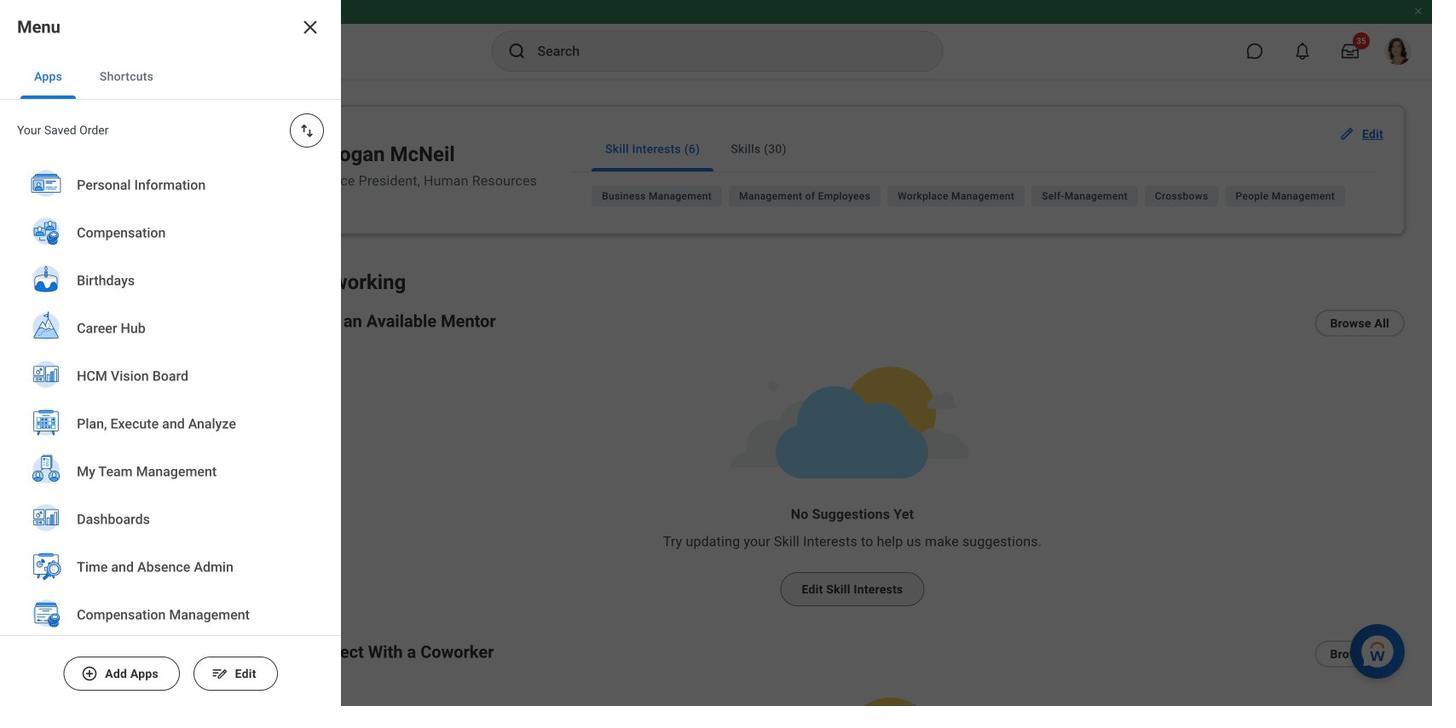 Task type: describe. For each thing, give the bounding box(es) containing it.
global navigation dialog
[[0, 0, 341, 706]]

plus circle image
[[81, 665, 98, 682]]

edit image
[[1339, 125, 1356, 142]]

profile logan mcneil element
[[1375, 32, 1423, 70]]

notifications large image
[[1295, 43, 1312, 60]]

x image
[[300, 17, 321, 38]]

close environment banner image
[[1414, 6, 1424, 16]]

text edit image
[[211, 665, 228, 682]]



Task type: vqa. For each thing, say whether or not it's contained in the screenshot.
close environment banner "icon"
yes



Task type: locate. For each thing, give the bounding box(es) containing it.
list
[[0, 161, 341, 706], [0, 174, 273, 317], [592, 186, 1377, 213], [0, 400, 273, 675]]

search image
[[507, 41, 527, 61]]

dashboard image
[[17, 188, 38, 208]]

0 horizontal spatial tab list
[[0, 55, 341, 100]]

sort image
[[298, 122, 316, 139]]

0 vertical spatial tab list
[[0, 55, 341, 100]]

tab list
[[0, 55, 341, 100], [571, 127, 1377, 172]]

timeline milestone image
[[17, 283, 38, 304]]

banner
[[0, 0, 1433, 78]]

1 horizontal spatial tab list
[[571, 127, 1377, 172]]

onboarding home image
[[17, 235, 38, 256]]

inbox large image
[[1342, 43, 1359, 60]]

1 vertical spatial tab list
[[571, 127, 1377, 172]]



